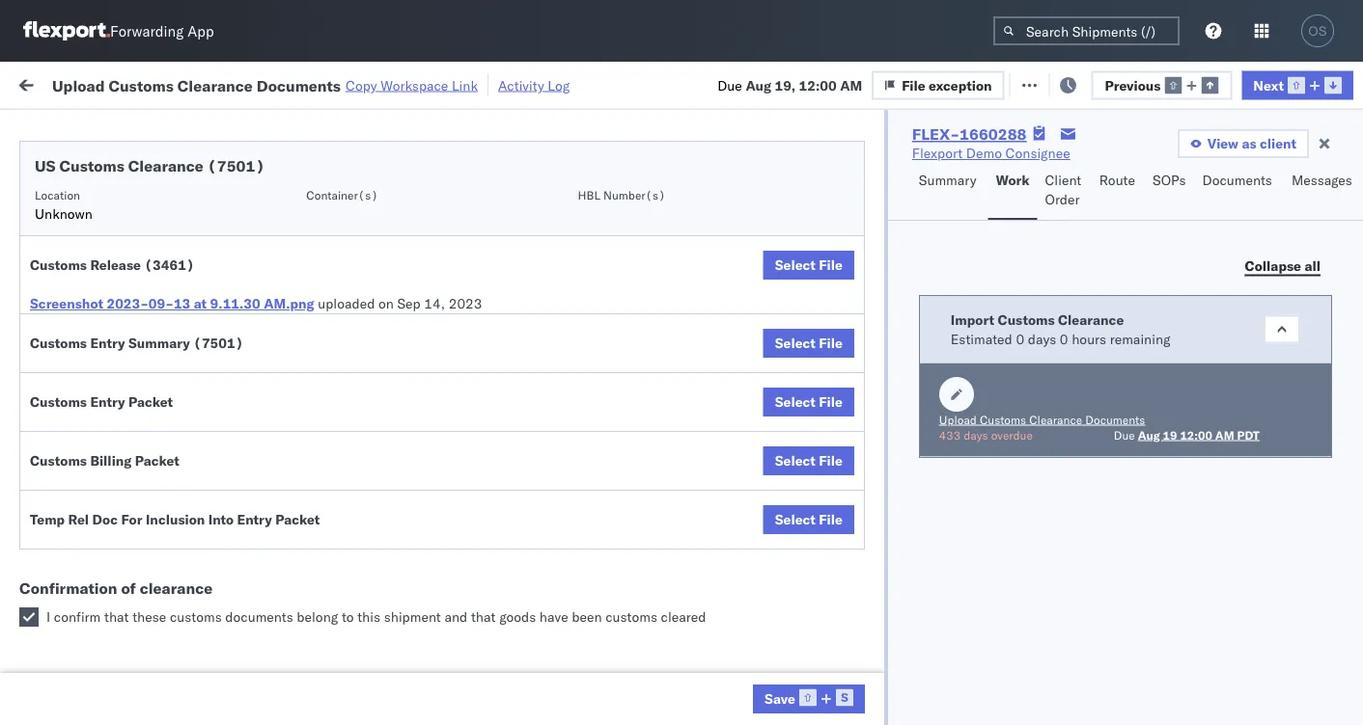 Task type: describe. For each thing, give the bounding box(es) containing it.
2 integration test account - karl lagerfeld from the top
[[842, 703, 1093, 720]]

previous
[[1105, 77, 1161, 93]]

1 pdt, from the top
[[376, 194, 407, 210]]

2 that from the left
[[471, 609, 496, 626]]

ceau7522281, hlxu62694 for upload customs clearance documents link
[[1189, 405, 1363, 422]]

inclusion
[[146, 512, 205, 529]]

due for due aug 19, 12:00 am
[[717, 77, 742, 93]]

2 account from the top
[[941, 703, 992, 720]]

(7501) for us customs clearance (7501)
[[207, 156, 265, 176]]

file for customs billing packet
[[819, 453, 843, 470]]

confirm pickup from los angeles, ca button
[[44, 522, 274, 562]]

import work
[[163, 75, 243, 92]]

pickup for 3rd schedule pickup from los angeles, ca link
[[105, 353, 147, 370]]

file for customs entry summary (7501)
[[819, 335, 843, 352]]

11:59 for 5th schedule pickup from los angeles, ca link from the top
[[311, 618, 349, 635]]

cleared
[[661, 609, 706, 626]]

3 schedule delivery appointment link from the top
[[44, 489, 237, 508]]

4 schedule pickup from los angeles, ca button from the top
[[44, 437, 274, 477]]

2 flex-1846748 from the top
[[1066, 278, 1166, 295]]

filtered by:
[[19, 118, 88, 135]]

temp rel doc for inclusion into entry packet
[[30, 512, 320, 529]]

1 schedule pickup from los angeles, ca link from the top
[[44, 224, 274, 263]]

us
[[35, 156, 56, 176]]

759 at risk
[[354, 75, 421, 92]]

1 test123 from the top
[[1315, 194, 1363, 210]]

select file button for customs billing packet
[[763, 447, 854, 476]]

messages
[[1291, 172, 1352, 189]]

filtered
[[19, 118, 66, 135]]

pdt, for 4th schedule pickup from los angeles, ca link from the bottom
[[376, 278, 407, 295]]

select file button for customs release (3461)
[[763, 251, 854, 280]]

pickup for 4th schedule pickup from los angeles, ca link from the bottom
[[105, 268, 147, 285]]

dec for 23,
[[401, 533, 426, 550]]

delivery for fourth schedule delivery appointment link from the top
[[105, 660, 155, 677]]

ca for first schedule pickup from los angeles, ca link
[[44, 245, 63, 262]]

2 vertical spatial packet
[[275, 512, 320, 529]]

customs down by: on the top left of page
[[59, 156, 124, 176]]

previous button
[[1091, 71, 1232, 100]]

2 schedule pickup from los angeles, ca button from the top
[[44, 267, 274, 307]]

batch
[[1256, 75, 1293, 92]]

confirm
[[54, 609, 101, 626]]

select for temp rel doc for inclusion into entry packet
[[775, 512, 816, 529]]

los for 5th schedule pickup from los angeles, ca link from the top
[[182, 608, 204, 625]]

pst, for 11:59 pm pst, dec 13, 2022
[[376, 491, 406, 508]]

aug for 19
[[1138, 428, 1160, 443]]

documents up flex-1889466
[[1085, 413, 1145, 427]]

work button
[[988, 163, 1037, 220]]

os button
[[1295, 9, 1340, 53]]

track
[[491, 75, 522, 92]]

1 nov from the top
[[410, 194, 435, 210]]

2 ocean fcl from the top
[[591, 236, 658, 253]]

packet for customs billing packet
[[135, 453, 179, 470]]

los for first schedule pickup from los angeles, ca link
[[182, 225, 204, 242]]

0 horizontal spatial file exception
[[902, 77, 992, 93]]

flex
[[1035, 158, 1056, 172]]

unknown
[[35, 206, 93, 223]]

temp
[[30, 512, 65, 529]]

6 resize handle column header from the left
[[1002, 150, 1025, 726]]

2 lagerfeld from the top
[[1036, 703, 1093, 720]]

overdue
[[991, 428, 1033, 443]]

client order
[[1045, 172, 1081, 208]]

confirm delivery
[[44, 575, 147, 592]]

schedule delivery appointment for first schedule delivery appointment link from the top
[[44, 193, 237, 209]]

documents left copy
[[257, 76, 341, 95]]

billing
[[90, 453, 132, 470]]

2 - from the top
[[995, 703, 1004, 720]]

8:30 pm pst, jan 23, 2023
[[311, 661, 483, 678]]

4 pdt, from the top
[[376, 321, 407, 338]]

0 horizontal spatial upload customs clearance documents
[[44, 395, 211, 431]]

flex-1660288 link
[[912, 125, 1027, 144]]

1 1846748 from the top
[[1107, 194, 1166, 210]]

11:59 pm pst, jan 12, 2023
[[311, 618, 492, 635]]

1846748 for 4th schedule pickup from los angeles, ca link from the bottom
[[1107, 278, 1166, 295]]

1 integration from the top
[[842, 661, 908, 678]]

2 schedule from the top
[[44, 225, 102, 242]]

23, for dec
[[429, 533, 450, 550]]

205
[[443, 75, 468, 92]]

2 customs from the left
[[605, 609, 657, 626]]

select file for customs release (3461)
[[775, 257, 843, 274]]

1 schedule delivery appointment link from the top
[[44, 192, 237, 211]]

2023 for 8:30 pm pst, jan 23, 2023
[[450, 661, 483, 678]]

i
[[46, 609, 50, 626]]

3 schedule pickup from los angeles, ca from the top
[[44, 353, 260, 389]]

from for 5th schedule pickup from los angeles, ca link from the top
[[150, 608, 178, 625]]

customs down forwarding
[[109, 76, 174, 95]]

hlxu62694 for upload customs clearance documents link
[[1292, 405, 1363, 422]]

5 resize handle column header from the left
[[809, 150, 832, 726]]

1 ceau7522281, from the top
[[1189, 193, 1288, 210]]

screenshot
[[30, 295, 103, 312]]

bookings test consignee
[[842, 618, 996, 635]]

customs inside import customs clearance estimated 0 days 0 hours remaining
[[998, 311, 1055, 328]]

4 appointment from the top
[[158, 660, 237, 677]]

(3461)
[[144, 257, 195, 274]]

4 fcl from the top
[[634, 491, 658, 508]]

view as client button
[[1177, 129, 1309, 158]]

8 schedule from the top
[[44, 608, 102, 625]]

1 hlxu62694 from the top
[[1292, 193, 1363, 210]]

1846748 for upload customs clearance documents link
[[1107, 406, 1166, 423]]

3 schedule pickup from los angeles, ca link from the top
[[44, 352, 274, 390]]

from for first schedule pickup from los angeles, ca link
[[150, 225, 178, 242]]

uetu52384
[[1292, 448, 1363, 465]]

1 ceau7522281, hlxu62694 from the top
[[1189, 193, 1363, 210]]

hlxu62694 for 4th schedule pickup from los angeles, ca link from the bottom
[[1292, 278, 1363, 295]]

1 horizontal spatial upload customs clearance documents
[[939, 413, 1145, 427]]

1 - from the top
[[995, 661, 1004, 678]]

1 horizontal spatial exception
[[1061, 75, 1124, 92]]

4 4, from the top
[[439, 321, 451, 338]]

6 fcl from the top
[[634, 618, 658, 635]]

bookings
[[842, 618, 898, 635]]

forwarding app link
[[23, 21, 214, 41]]

jan for 12,
[[409, 618, 431, 635]]

flexport demo consignee
[[912, 145, 1070, 162]]

consignee inside 'button'
[[842, 158, 897, 172]]

9.11.30
[[210, 295, 260, 312]]

days inside import customs clearance estimated 0 days 0 hours remaining
[[1028, 331, 1056, 348]]

7 resize handle column header from the left
[[1156, 150, 1180, 726]]

2 schedule pickup from los angeles, ca link from the top
[[44, 267, 274, 306]]

select file button for customs entry packet
[[763, 388, 854, 417]]

205 on track
[[443, 75, 522, 92]]

batch action button
[[1226, 69, 1352, 98]]

0 vertical spatial on
[[472, 75, 487, 92]]

abcdef
[[1315, 448, 1363, 465]]

pst, for 11:59 pm pst, jan 12, 2023
[[376, 618, 406, 635]]

customs entry summary (7501)
[[30, 335, 244, 352]]

confirmation of clearance
[[19, 579, 213, 598]]

location unknown
[[35, 188, 93, 223]]

4 schedule delivery appointment link from the top
[[44, 659, 237, 678]]

2 karl from the top
[[1007, 703, 1032, 720]]

ca for 3rd schedule pickup from los angeles, ca link
[[44, 372, 63, 389]]

6 ocean fcl from the top
[[591, 618, 658, 635]]

3 schedule pickup from los angeles, ca button from the top
[[44, 352, 274, 392]]

summary inside summary button
[[919, 172, 976, 189]]

1 customs from the left
[[170, 609, 222, 626]]

1 account from the top
[[941, 661, 992, 678]]

1 appointment from the top
[[158, 193, 237, 209]]

1 karl from the top
[[1007, 661, 1032, 678]]

4 schedule from the top
[[44, 320, 102, 337]]

save button
[[753, 685, 865, 714]]

5 flex-1846748 from the top
[[1066, 406, 1166, 423]]

1889466
[[1107, 448, 1166, 465]]

0 horizontal spatial at
[[194, 295, 207, 312]]

summary button
[[911, 163, 988, 220]]

3 flex-1846748 from the top
[[1066, 321, 1166, 338]]

ceau7522281, for 4th schedule pickup from los angeles, ca link from the bottom
[[1189, 278, 1288, 295]]

3 fcl from the top
[[634, 363, 658, 380]]

4 11:59 from the top
[[311, 321, 349, 338]]

release
[[90, 257, 141, 274]]

due aug 19, 12:00 am
[[717, 77, 862, 93]]

ca for 5th schedule pickup from los angeles, ca link from the top
[[44, 627, 63, 644]]

flexport demo consignee link
[[912, 144, 1070, 163]]

433 days overdue
[[939, 428, 1033, 443]]

activity log button
[[498, 73, 570, 97]]

1 horizontal spatial upload customs clearance documents button
[[939, 412, 1145, 428]]

2023-
[[107, 295, 149, 312]]

11:59 pm pdt, nov 4, 2022 for first schedule pickup from los angeles, ca link
[[311, 236, 488, 253]]

11:59 for second schedule delivery appointment link from the bottom of the page
[[311, 491, 349, 508]]

select for customs entry packet
[[775, 394, 816, 411]]

8:30
[[311, 661, 340, 678]]

12:00 for 19,
[[799, 77, 837, 93]]

5 fcl from the top
[[634, 533, 658, 550]]

documents inside button
[[1202, 172, 1272, 189]]

confirm delivery link
[[44, 574, 147, 593]]

flex-1889466
[[1066, 448, 1166, 465]]

customs billing packet
[[30, 453, 179, 470]]

work
[[55, 70, 105, 97]]

uploaded
[[318, 295, 375, 312]]

collapse all button
[[1233, 252, 1332, 281]]

collapse
[[1245, 257, 1301, 274]]

file for temp rel doc for inclusion into entry packet
[[819, 512, 843, 529]]

container numbers
[[1189, 150, 1241, 180]]

4, for 4th schedule pickup from los angeles, ca link from the bottom
[[439, 278, 451, 295]]

1 schedule delivery appointment button from the top
[[44, 192, 237, 213]]

3 schedule from the top
[[44, 268, 102, 285]]

flex id button
[[1025, 153, 1160, 173]]

4 nov from the top
[[410, 321, 435, 338]]

from for 4th schedule pickup from los angeles, ca link from the bottom
[[150, 268, 178, 285]]

2 0 from the left
[[1060, 331, 1068, 348]]

hbl number(s)
[[578, 188, 666, 202]]

hlxu62694 for 3rd schedule pickup from los angeles, ca link
[[1292, 363, 1363, 380]]

app
[[187, 22, 214, 40]]

0 vertical spatial 2023
[[449, 295, 482, 312]]

of
[[121, 579, 136, 598]]

nov for first schedule pickup from los angeles, ca link
[[410, 236, 435, 253]]

7 ocean fcl from the top
[[591, 661, 658, 678]]

2 fcl from the top
[[634, 236, 658, 253]]

container(s)
[[306, 188, 378, 202]]

hbl
[[578, 188, 600, 202]]

7 schedule from the top
[[44, 490, 102, 507]]

delivery for confirm delivery link
[[97, 575, 147, 592]]

upload up 433
[[939, 413, 977, 427]]

2 appointment from the top
[[158, 320, 237, 337]]

1 11:59 pm pdt, nov 4, 2022 from the top
[[311, 194, 488, 210]]

screenshot 2023-09-13 at 9.11.30 am.png link
[[30, 294, 314, 314]]

container numbers button
[[1180, 146, 1286, 181]]

6 schedule from the top
[[44, 438, 102, 455]]

4 ocean fcl from the top
[[591, 491, 658, 508]]

3 resize handle column header from the left
[[558, 150, 581, 726]]

3 appointment from the top
[[158, 490, 237, 507]]

confirm delivery button
[[44, 574, 147, 595]]

rel
[[68, 512, 89, 529]]

messages button
[[1284, 163, 1363, 220]]

and
[[444, 609, 467, 626]]

client
[[1045, 172, 1081, 189]]

23, for jan
[[426, 661, 447, 678]]

11:59 for first schedule pickup from los angeles, ca link
[[311, 236, 349, 253]]

numbers
[[1189, 166, 1237, 180]]

4 flex-1846748 from the top
[[1066, 363, 1166, 380]]

pickup for 5th schedule pickup from los angeles, ca link from the top
[[105, 608, 147, 625]]

3 ocean fcl from the top
[[591, 363, 658, 380]]

confirmation
[[19, 579, 117, 598]]

file for customs entry packet
[[819, 394, 843, 411]]

los for 4th schedule pickup from los angeles, ca link from the bottom
[[182, 268, 204, 285]]

os
[[1308, 24, 1327, 38]]

4 schedule pickup from los angeles, ca from the top
[[44, 438, 260, 474]]

4 11:59 pm pdt, nov 4, 2022 from the top
[[311, 321, 488, 338]]

activity log
[[498, 77, 570, 94]]

angeles, for 3rd schedule pickup from los angeles, ca link
[[207, 353, 260, 370]]

sep
[[397, 295, 421, 312]]

file for customs release (3461)
[[819, 257, 843, 274]]

batch action
[[1256, 75, 1339, 92]]

nov for 3rd schedule pickup from los angeles, ca link
[[410, 363, 435, 380]]

import work button
[[155, 62, 251, 105]]



Task type: vqa. For each thing, say whether or not it's contained in the screenshot.
Select File button associated with Customs Entry Summary (7501)
yes



Task type: locate. For each thing, give the bounding box(es) containing it.
pickup inside confirm pickup from los angeles, ca
[[97, 523, 139, 540]]

dec left 13,
[[409, 491, 434, 508]]

5 schedule pickup from los angeles, ca button from the top
[[44, 607, 274, 647]]

clearance down customs entry summary (7501)
[[150, 395, 211, 412]]

days left hours
[[1028, 331, 1056, 348]]

ca down customs release (3461)
[[44, 287, 63, 304]]

los for 3rd schedule pickup from los angeles, ca link
[[182, 353, 204, 370]]

ocean fcl
[[591, 194, 658, 210], [591, 236, 658, 253], [591, 363, 658, 380], [591, 491, 658, 508], [591, 533, 658, 550], [591, 618, 658, 635], [591, 661, 658, 678]]

appointment down us customs clearance (7501)
[[158, 193, 237, 209]]

summary down 09-
[[128, 335, 190, 352]]

angeles, for 2nd schedule pickup from los angeles, ca link from the bottom of the page
[[207, 438, 260, 455]]

1 fcl from the top
[[634, 194, 658, 210]]

for
[[121, 512, 142, 529]]

1 select from the top
[[775, 257, 816, 274]]

customs up screenshot
[[30, 257, 87, 274]]

due left 19,
[[717, 77, 742, 93]]

3 schedule delivery appointment from the top
[[44, 490, 237, 507]]

0 horizontal spatial 12:00
[[799, 77, 837, 93]]

flexport. image
[[23, 21, 110, 41]]

work inside button
[[210, 75, 243, 92]]

at right 13
[[194, 295, 207, 312]]

schedule delivery appointment button down "2023-"
[[44, 319, 237, 340]]

1 confirm from the top
[[44, 523, 94, 540]]

0 vertical spatial entry
[[90, 335, 125, 352]]

confirm for confirm pickup from los angeles, ca
[[44, 523, 94, 540]]

schedule delivery appointment for third schedule delivery appointment link from the bottom
[[44, 320, 237, 337]]

14,
[[424, 295, 445, 312]]

view as client
[[1207, 135, 1296, 152]]

1 vertical spatial import
[[951, 311, 994, 328]]

entry right "into"
[[237, 512, 272, 529]]

pickup down upload customs clearance documents link
[[105, 438, 147, 455]]

customs up customs billing packet
[[30, 394, 87, 411]]

5 ceau7522281, from the top
[[1189, 405, 1288, 422]]

1 horizontal spatial due
[[1114, 428, 1135, 443]]

7 fcl from the top
[[634, 661, 658, 678]]

ca down unknown
[[44, 245, 63, 262]]

schedule down customs entry packet
[[44, 438, 102, 455]]

4 resize handle column header from the left
[[683, 150, 707, 726]]

pst, for 4:00 pm pst, dec 23, 2022
[[368, 533, 397, 550]]

ca down temp
[[44, 542, 63, 559]]

schedule delivery appointment for second schedule delivery appointment link from the bottom of the page
[[44, 490, 237, 507]]

0 vertical spatial am
[[840, 77, 862, 93]]

11:59 pm pdt, nov 4, 2022 for 4th schedule pickup from los angeles, ca link from the bottom
[[311, 278, 488, 295]]

4 schedule delivery appointment from the top
[[44, 660, 237, 677]]

shipment
[[384, 609, 441, 626]]

0 vertical spatial (7501)
[[207, 156, 265, 176]]

angeles,
[[207, 225, 260, 242], [207, 268, 260, 285], [207, 353, 260, 370], [207, 438, 260, 455], [199, 523, 252, 540], [207, 608, 260, 625]]

19,
[[775, 77, 796, 93]]

5 select file from the top
[[775, 512, 843, 529]]

angeles, for 4th schedule pickup from los angeles, ca link from the bottom
[[207, 268, 260, 285]]

consignee inside 'link'
[[1005, 145, 1070, 162]]

4 schedule delivery appointment button from the top
[[44, 659, 237, 680]]

documents down customs entry packet
[[44, 415, 114, 431]]

ceau7522281, for upload customs clearance documents link
[[1189, 405, 1288, 422]]

nov
[[410, 194, 435, 210], [410, 236, 435, 253], [410, 278, 435, 295], [410, 321, 435, 338], [410, 363, 435, 380]]

3 ceau7522281, from the top
[[1189, 320, 1288, 337]]

1 vertical spatial packet
[[135, 453, 179, 470]]

1 schedule pickup from los angeles, ca button from the top
[[44, 224, 274, 265]]

1660288
[[960, 125, 1027, 144]]

1 vertical spatial summary
[[128, 335, 190, 352]]

select for customs release (3461)
[[775, 257, 816, 274]]

entry for packet
[[90, 394, 125, 411]]

screenshot 2023-09-13 at 9.11.30 am.png uploaded on sep 14, 2023
[[30, 295, 482, 312]]

documents
[[225, 609, 293, 626]]

4 ceau7522281, from the top
[[1189, 363, 1288, 380]]

1 vertical spatial confirm
[[44, 575, 94, 592]]

2023 for 11:59 pm pst, jan 12, 2023
[[458, 618, 492, 635]]

1 that from the left
[[104, 609, 129, 626]]

1 flex-1846748 from the top
[[1066, 194, 1166, 210]]

am left pdt
[[1215, 428, 1234, 443]]

3 1846748 from the top
[[1107, 321, 1166, 338]]

upload
[[52, 76, 105, 95], [44, 395, 88, 412], [939, 413, 977, 427]]

1 vertical spatial integration
[[842, 703, 908, 720]]

1 vertical spatial 23,
[[426, 661, 447, 678]]

1 vertical spatial (7501)
[[193, 335, 244, 352]]

work
[[210, 75, 243, 92], [996, 172, 1030, 189]]

upload customs clearance documents copy workspace link
[[52, 76, 478, 95]]

ca up temp
[[44, 457, 63, 474]]

pickup down of
[[105, 608, 147, 625]]

23,
[[429, 533, 450, 550], [426, 661, 447, 678]]

account
[[941, 661, 992, 678], [941, 703, 992, 720]]

pm
[[352, 194, 373, 210], [352, 236, 373, 253], [352, 278, 373, 295], [352, 321, 373, 338], [352, 363, 373, 380], [352, 491, 373, 508], [343, 533, 365, 550], [352, 618, 373, 635], [343, 661, 365, 678]]

documents down the container
[[1202, 172, 1272, 189]]

5 schedule from the top
[[44, 353, 102, 370]]

flex id
[[1035, 158, 1071, 172]]

2 vertical spatial 2023
[[450, 661, 483, 678]]

from inside confirm pickup from los angeles, ca
[[142, 523, 171, 540]]

1 vertical spatial at
[[194, 295, 207, 312]]

1 ocean fcl from the top
[[591, 194, 658, 210]]

location
[[35, 188, 80, 202]]

3 ceau7522281, hlxu62694 from the top
[[1189, 320, 1363, 337]]

1 horizontal spatial work
[[996, 172, 1030, 189]]

pst, up 8:30 pm pst, jan 23, 2023
[[376, 618, 406, 635]]

0 vertical spatial dec
[[409, 491, 434, 508]]

8 resize handle column header from the left
[[1282, 150, 1305, 726]]

1 vertical spatial due
[[1114, 428, 1135, 443]]

am for due aug 19 12:00 am pdt
[[1215, 428, 1234, 443]]

9 schedule from the top
[[44, 660, 102, 677]]

ceau7522281, for 3rd schedule pickup from los angeles, ca link
[[1189, 363, 1288, 380]]

link
[[452, 77, 478, 94]]

2 vertical spatial entry
[[237, 512, 272, 529]]

5 11:59 from the top
[[311, 363, 349, 380]]

1 horizontal spatial import
[[951, 311, 994, 328]]

import inside import customs clearance estimated 0 days 0 hours remaining
[[951, 311, 994, 328]]

schedule down screenshot
[[44, 320, 102, 337]]

message (0)
[[259, 75, 338, 92]]

jan left 12,
[[409, 618, 431, 635]]

2023
[[449, 295, 482, 312], [458, 618, 492, 635], [450, 661, 483, 678]]

1846748 down remaining
[[1107, 363, 1166, 380]]

1 vertical spatial 12:00
[[1180, 428, 1212, 443]]

jan for 23,
[[401, 661, 422, 678]]

3 schedule delivery appointment button from the top
[[44, 489, 237, 510]]

1 horizontal spatial 0
[[1060, 331, 1068, 348]]

6 11:59 from the top
[[311, 491, 349, 508]]

file exception down search shipments (/) text field
[[1034, 75, 1124, 92]]

1846748 up 19
[[1107, 406, 1166, 423]]

3 test123 from the top
[[1315, 321, 1363, 338]]

am for due aug 19, 12:00 am
[[840, 77, 862, 93]]

ca up customs entry packet
[[44, 372, 63, 389]]

customs down clearance
[[170, 609, 222, 626]]

los for confirm pickup from los angeles, ca link
[[174, 523, 196, 540]]

pst,
[[376, 491, 406, 508], [368, 533, 397, 550], [376, 618, 406, 635], [368, 661, 397, 678]]

3 ca from the top
[[44, 372, 63, 389]]

0 vertical spatial import
[[163, 75, 206, 92]]

schedule delivery appointment down these
[[44, 660, 237, 677]]

3 pdt, from the top
[[376, 278, 407, 295]]

schedule delivery appointment button
[[44, 192, 237, 213], [44, 319, 237, 340], [44, 489, 237, 510], [44, 659, 237, 680]]

schedule down confirmation
[[44, 608, 102, 625]]

consignee up client
[[1005, 145, 1070, 162]]

1 vertical spatial am
[[1215, 428, 1234, 443]]

my work
[[19, 70, 105, 97]]

select file button for temp rel doc for inclusion into entry packet
[[763, 506, 854, 535]]

angeles, for first schedule pickup from los angeles, ca link
[[207, 225, 260, 242]]

0 vertical spatial lagerfeld
[[1036, 661, 1093, 678]]

2 select file from the top
[[775, 335, 843, 352]]

12:00 right 19
[[1180, 428, 1212, 443]]

0 horizontal spatial upload customs clearance documents button
[[44, 394, 274, 435]]

upload customs clearance documents button
[[44, 394, 274, 435], [939, 412, 1145, 428]]

5 ceau7522281, hlxu62694 from the top
[[1189, 405, 1363, 422]]

on right 205
[[472, 75, 487, 92]]

11:59 for 4th schedule pickup from los angeles, ca link from the bottom
[[311, 278, 349, 295]]

pickup for 2nd schedule pickup from los angeles, ca link from the bottom of the page
[[105, 438, 147, 455]]

4:00 pm pst, dec 23, 2022
[[311, 533, 487, 550]]

test123 for 4th schedule pickup from los angeles, ca link from the bottom
[[1315, 278, 1363, 295]]

4 select file button from the top
[[763, 447, 854, 476]]

customs up billing
[[92, 395, 146, 412]]

schedule delivery appointment down "2023-"
[[44, 320, 237, 337]]

entry for summary
[[90, 335, 125, 352]]

1 vertical spatial work
[[996, 172, 1030, 189]]

am.png
[[264, 295, 314, 312]]

1 horizontal spatial am
[[1215, 428, 1234, 443]]

ca for 4th schedule pickup from los angeles, ca link from the bottom
[[44, 287, 63, 304]]

1 resize handle column header from the left
[[276, 150, 299, 726]]

order
[[1045, 191, 1080, 208]]

pst, up 4:00 pm pst, dec 23, 2022
[[376, 491, 406, 508]]

customs
[[170, 609, 222, 626], [605, 609, 657, 626]]

pickup up release
[[105, 225, 147, 242]]

schedule delivery appointment up for
[[44, 490, 237, 507]]

1846748 up remaining
[[1107, 278, 1166, 295]]

2 confirm from the top
[[44, 575, 94, 592]]

aug left 19,
[[746, 77, 771, 93]]

4, for 3rd schedule pickup from los angeles, ca link
[[439, 363, 451, 380]]

(7501)
[[207, 156, 265, 176], [193, 335, 244, 352]]

am right 19,
[[840, 77, 862, 93]]

select file button for customs entry summary (7501)
[[763, 329, 854, 358]]

upload up customs billing packet
[[44, 395, 88, 412]]

test123 for 3rd schedule pickup from los angeles, ca link
[[1315, 363, 1363, 380]]

1 vertical spatial karl
[[1007, 703, 1032, 720]]

los for 2nd schedule pickup from los angeles, ca link from the bottom of the page
[[182, 438, 204, 455]]

clearance up overdue
[[1029, 413, 1082, 427]]

doc
[[92, 512, 118, 529]]

2 schedule delivery appointment link from the top
[[44, 319, 237, 338]]

ceau7522281,
[[1189, 193, 1288, 210], [1189, 278, 1288, 295], [1189, 320, 1288, 337], [1189, 363, 1288, 380], [1189, 405, 1288, 422]]

0 vertical spatial at
[[383, 75, 395, 92]]

work inside 'button'
[[996, 172, 1030, 189]]

jan down the 11:59 pm pst, jan 12, 2023
[[401, 661, 422, 678]]

0 horizontal spatial 0
[[1016, 331, 1024, 348]]

0 vertical spatial integration
[[842, 661, 908, 678]]

consignee for bookings test consignee
[[931, 618, 996, 635]]

schedule delivery appointment link down these
[[44, 659, 237, 678]]

los down 13
[[182, 353, 204, 370]]

select for customs billing packet
[[775, 453, 816, 470]]

clearance down app
[[177, 76, 253, 95]]

0 vertical spatial integration test account - karl lagerfeld
[[842, 661, 1093, 678]]

None checkbox
[[19, 608, 39, 627]]

9 resize handle column header from the left
[[1328, 150, 1351, 726]]

12:00 right 19,
[[799, 77, 837, 93]]

clearance down import work button
[[128, 156, 204, 176]]

1 vertical spatial jan
[[401, 661, 422, 678]]

1 vertical spatial days
[[964, 428, 988, 443]]

3 hlxu62694 from the top
[[1292, 320, 1363, 337]]

import up estimated
[[951, 311, 994, 328]]

on
[[472, 75, 487, 92], [378, 295, 394, 312]]

pst, for 8:30 pm pst, jan 23, 2023
[[368, 661, 397, 678]]

1 horizontal spatial that
[[471, 609, 496, 626]]

0 horizontal spatial that
[[104, 609, 129, 626]]

1 horizontal spatial days
[[1028, 331, 1056, 348]]

appointment down these
[[158, 660, 237, 677]]

clearance inside upload customs clearance documents
[[150, 395, 211, 412]]

delivery for third schedule delivery appointment link from the bottom
[[105, 320, 155, 337]]

11:59 for 3rd schedule pickup from los angeles, ca link
[[311, 363, 349, 380]]

2 horizontal spatial consignee
[[1005, 145, 1070, 162]]

2 ceau7522281, from the top
[[1189, 278, 1288, 295]]

all
[[1305, 257, 1321, 274]]

clearance up hours
[[1058, 311, 1124, 328]]

lhuu7894563, uetu52384
[[1189, 448, 1363, 465]]

next
[[1253, 77, 1284, 93]]

file exception up flex-1660288
[[902, 77, 992, 93]]

Search Work text field
[[715, 69, 925, 98]]

customs right been
[[605, 609, 657, 626]]

1 horizontal spatial summary
[[919, 172, 976, 189]]

2 nov from the top
[[410, 236, 435, 253]]

1 vertical spatial lagerfeld
[[1036, 703, 1093, 720]]

(0)
[[313, 75, 338, 92]]

schedule up rel
[[44, 490, 102, 507]]

import for import customs clearance estimated 0 days 0 hours remaining
[[951, 311, 994, 328]]

12:00 for 19
[[1180, 428, 1212, 443]]

angeles, for confirm pickup from los angeles, ca link
[[199, 523, 252, 540]]

on left sep
[[378, 295, 394, 312]]

1 horizontal spatial file exception
[[1034, 75, 1124, 92]]

1 vertical spatial entry
[[90, 394, 125, 411]]

am
[[840, 77, 862, 93], [1215, 428, 1234, 443]]

23, down 12,
[[426, 661, 447, 678]]

4:00
[[311, 533, 340, 550]]

hours
[[1072, 331, 1106, 348]]

ceau7522281, hlxu62694
[[1189, 193, 1363, 210], [1189, 278, 1363, 295], [1189, 320, 1363, 337], [1189, 363, 1363, 380], [1189, 405, 1363, 422]]

0 vertical spatial summary
[[919, 172, 976, 189]]

delivery for first schedule delivery appointment link from the top
[[105, 193, 155, 209]]

3 11:59 pm pdt, nov 4, 2022 from the top
[[311, 278, 488, 295]]

appointment up inclusion
[[158, 490, 237, 507]]

workitem
[[21, 158, 72, 172]]

angeles, inside confirm pickup from los angeles, ca
[[199, 523, 252, 540]]

11:59 pm pst, dec 13, 2022
[[311, 491, 496, 508]]

packet for customs entry packet
[[128, 394, 173, 411]]

schedule delivery appointment button up for
[[44, 489, 237, 510]]

schedule delivery appointment button down us customs clearance (7501)
[[44, 192, 237, 213]]

1 vertical spatial account
[[941, 703, 992, 720]]

0 vertical spatial days
[[1028, 331, 1056, 348]]

copy
[[346, 77, 377, 94]]

1 vertical spatial 2023
[[458, 618, 492, 635]]

0 horizontal spatial customs
[[170, 609, 222, 626]]

schedule delivery appointment for fourth schedule delivery appointment link from the top
[[44, 660, 237, 677]]

confirm up confirm
[[44, 575, 94, 592]]

(7501) for customs entry summary (7501)
[[193, 335, 244, 352]]

0 left hours
[[1060, 331, 1068, 348]]

pst, down 11:59 pm pst, dec 13, 2022
[[368, 533, 397, 550]]

1 vertical spatial dec
[[401, 533, 426, 550]]

pickup up "2023-"
[[105, 268, 147, 285]]

at left risk
[[383, 75, 395, 92]]

dec for 13,
[[409, 491, 434, 508]]

packet
[[128, 394, 173, 411], [135, 453, 179, 470], [275, 512, 320, 529]]

1 schedule from the top
[[44, 193, 102, 209]]

from for 2nd schedule pickup from los angeles, ca link from the bottom of the page
[[150, 438, 178, 455]]

2 ca from the top
[[44, 287, 63, 304]]

11:59
[[311, 194, 349, 210], [311, 236, 349, 253], [311, 278, 349, 295], [311, 321, 349, 338], [311, 363, 349, 380], [311, 491, 349, 508], [311, 618, 349, 635]]

1 horizontal spatial on
[[472, 75, 487, 92]]

pickup down customs entry summary (7501)
[[105, 353, 147, 370]]

bosch
[[842, 194, 880, 210], [716, 236, 754, 253], [842, 236, 880, 253], [716, 278, 754, 295], [842, 278, 880, 295], [716, 321, 754, 338], [842, 321, 880, 338], [716, 363, 754, 380], [842, 363, 880, 380], [716, 406, 754, 423], [842, 406, 880, 423], [716, 448, 754, 465], [842, 448, 880, 465], [716, 491, 754, 508], [842, 491, 880, 508], [716, 533, 754, 550], [842, 533, 880, 550], [842, 576, 880, 593]]

5 nov from the top
[[410, 363, 435, 380]]

log
[[548, 77, 570, 94]]

select file for customs entry summary (7501)
[[775, 335, 843, 352]]

5 schedule pickup from los angeles, ca from the top
[[44, 608, 260, 644]]

been
[[572, 609, 602, 626]]

due for due aug 19 12:00 am pdt
[[1114, 428, 1135, 443]]

ceau7522281, hlxu62694 for 4th schedule pickup from los angeles, ca link from the bottom
[[1189, 278, 1363, 295]]

0 vertical spatial confirm
[[44, 523, 94, 540]]

customs up overdue
[[980, 413, 1026, 427]]

consignee for flexport demo consignee
[[1005, 145, 1070, 162]]

angeles, for 5th schedule pickup from los angeles, ca link from the top
[[207, 608, 260, 625]]

1846748 down route
[[1107, 194, 1166, 210]]

1 horizontal spatial at
[[383, 75, 395, 92]]

1 4, from the top
[[439, 194, 451, 210]]

2023 down 12,
[[450, 661, 483, 678]]

0 vertical spatial karl
[[1007, 661, 1032, 678]]

4, for first schedule pickup from los angeles, ca link
[[439, 236, 451, 253]]

customs
[[109, 76, 174, 95], [59, 156, 124, 176], [30, 257, 87, 274], [998, 311, 1055, 328], [30, 335, 87, 352], [30, 394, 87, 411], [92, 395, 146, 412], [980, 413, 1026, 427], [30, 453, 87, 470]]

pickup right rel
[[97, 523, 139, 540]]

2 1846748 from the top
[[1107, 278, 1166, 295]]

upload customs clearance documents up billing
[[44, 395, 211, 431]]

4 schedule pickup from los angeles, ca link from the top
[[44, 437, 274, 475]]

1 horizontal spatial customs
[[605, 609, 657, 626]]

aug for 19,
[[746, 77, 771, 93]]

clearance inside import customs clearance estimated 0 days 0 hours remaining
[[1058, 311, 1124, 328]]

import inside import work button
[[163, 75, 206, 92]]

los inside confirm pickup from los angeles, ca
[[174, 523, 196, 540]]

13,
[[438, 491, 459, 508]]

schedule pickup from los angeles, ca
[[44, 225, 260, 262], [44, 268, 260, 304], [44, 353, 260, 389], [44, 438, 260, 474], [44, 608, 260, 644]]

1 0 from the left
[[1016, 331, 1024, 348]]

2 schedule pickup from los angeles, ca from the top
[[44, 268, 260, 304]]

2 resize handle column header from the left
[[490, 150, 514, 726]]

0 right estimated
[[1016, 331, 1024, 348]]

ca down i
[[44, 627, 63, 644]]

1 horizontal spatial 12:00
[[1180, 428, 1212, 443]]

fcl
[[634, 194, 658, 210], [634, 236, 658, 253], [634, 363, 658, 380], [634, 491, 658, 508], [634, 533, 658, 550], [634, 618, 658, 635], [634, 661, 658, 678]]

0 vertical spatial aug
[[746, 77, 771, 93]]

upload customs clearance documents up overdue
[[939, 413, 1145, 427]]

nov for 4th schedule pickup from los angeles, ca link from the bottom
[[410, 278, 435, 295]]

0 vertical spatial 12:00
[[799, 77, 837, 93]]

workspace
[[381, 77, 448, 94]]

0 horizontal spatial summary
[[128, 335, 190, 352]]

lhuu7894563,
[[1189, 448, 1289, 465]]

2 select file button from the top
[[763, 329, 854, 358]]

pdt, for first schedule pickup from los angeles, ca link
[[376, 236, 407, 253]]

2 schedule delivery appointment from the top
[[44, 320, 237, 337]]

pdt, for 3rd schedule pickup from los angeles, ca link
[[376, 363, 407, 380]]

ceau7522281, hlxu62694 for 3rd schedule pickup from los angeles, ca link
[[1189, 363, 1363, 380]]

us customs clearance (7501)
[[35, 156, 265, 176]]

schedule up customs entry packet
[[44, 353, 102, 370]]

from for 3rd schedule pickup from los angeles, ca link
[[150, 353, 178, 370]]

los left "into"
[[174, 523, 196, 540]]

delivery
[[105, 193, 155, 209], [105, 320, 155, 337], [105, 490, 155, 507], [97, 575, 147, 592], [105, 660, 155, 677]]

forwarding app
[[110, 22, 214, 40]]

delivery for second schedule delivery appointment link from the bottom of the page
[[105, 490, 155, 507]]

import for import work
[[163, 75, 206, 92]]

759
[[354, 75, 379, 92]]

next button
[[1242, 71, 1353, 100]]

select file for customs billing packet
[[775, 453, 843, 470]]

los down clearance
[[182, 608, 204, 625]]

0 horizontal spatial aug
[[746, 77, 771, 93]]

ca
[[44, 245, 63, 262], [44, 287, 63, 304], [44, 372, 63, 389], [44, 457, 63, 474], [44, 542, 63, 559], [44, 627, 63, 644]]

select for customs entry summary (7501)
[[775, 335, 816, 352]]

schedule up screenshot
[[44, 268, 102, 285]]

flexport
[[912, 145, 963, 162]]

select file button
[[763, 251, 854, 280], [763, 329, 854, 358], [763, 388, 854, 417], [763, 447, 854, 476], [763, 506, 854, 535]]

customs up estimated
[[998, 311, 1055, 328]]

5 ca from the top
[[44, 542, 63, 559]]

1 vertical spatial -
[[995, 703, 1004, 720]]

remaining
[[1110, 331, 1170, 348]]

1 11:59 from the top
[[311, 194, 349, 210]]

that
[[104, 609, 129, 626], [471, 609, 496, 626]]

4 1846748 from the top
[[1107, 363, 1166, 380]]

select
[[775, 257, 816, 274], [775, 335, 816, 352], [775, 394, 816, 411], [775, 453, 816, 470], [775, 512, 816, 529]]

0 vertical spatial 23,
[[429, 533, 450, 550]]

5 4, from the top
[[439, 363, 451, 380]]

flex-1660288
[[912, 125, 1027, 144]]

copy workspace link button
[[346, 77, 478, 94]]

1 schedule pickup from los angeles, ca from the top
[[44, 225, 260, 262]]

los down upload customs clearance documents link
[[182, 438, 204, 455]]

select file for customs entry packet
[[775, 394, 843, 411]]

0 vertical spatial jan
[[409, 618, 431, 635]]

0 horizontal spatial days
[[964, 428, 988, 443]]

0 horizontal spatial am
[[840, 77, 862, 93]]

that right and
[[471, 609, 496, 626]]

upload customs clearance documents button up overdue
[[939, 412, 1145, 428]]

ca for confirm pickup from los angeles, ca link
[[44, 542, 63, 559]]

3 select file button from the top
[[763, 388, 854, 417]]

2 hlxu62694 from the top
[[1292, 278, 1363, 295]]

1 horizontal spatial consignee
[[931, 618, 996, 635]]

route button
[[1092, 163, 1145, 220]]

(7501) down upload customs clearance documents copy workspace link
[[207, 156, 265, 176]]

to
[[342, 609, 354, 626]]

upload up by: on the top left of page
[[52, 76, 105, 95]]

belong
[[297, 609, 338, 626]]

11:59 pm pdt, nov 4, 2022 for 3rd schedule pickup from los angeles, ca link
[[311, 363, 488, 380]]

los up 13
[[182, 268, 204, 285]]

1846748 right hours
[[1107, 321, 1166, 338]]

documents button
[[1195, 163, 1284, 220]]

test123
[[1315, 194, 1363, 210], [1315, 278, 1363, 295], [1315, 321, 1363, 338], [1315, 363, 1363, 380], [1315, 406, 1363, 423]]

upload customs clearance documents button up billing
[[44, 394, 274, 435]]

pickup for confirm pickup from los angeles, ca link
[[97, 523, 139, 540]]

1 horizontal spatial aug
[[1138, 428, 1160, 443]]

Search Shipments (/) text field
[[993, 16, 1180, 45]]

5 ocean fcl from the top
[[591, 533, 658, 550]]

test123 for upload customs clearance documents link
[[1315, 406, 1363, 423]]

0 horizontal spatial import
[[163, 75, 206, 92]]

summary down flexport
[[919, 172, 976, 189]]

confirm inside confirm pickup from los angeles, ca
[[44, 523, 94, 540]]

1 vertical spatial on
[[378, 295, 394, 312]]

delivery inside button
[[97, 575, 147, 592]]

0 vertical spatial packet
[[128, 394, 173, 411]]

pst, down the 11:59 pm pst, jan 12, 2023
[[368, 661, 397, 678]]

packet up 4:00
[[275, 512, 320, 529]]

clearance
[[177, 76, 253, 95], [128, 156, 204, 176], [1058, 311, 1124, 328], [150, 395, 211, 412], [1029, 413, 1082, 427]]

0 vertical spatial work
[[210, 75, 243, 92]]

1 vertical spatial integration test account - karl lagerfeld
[[842, 703, 1093, 720]]

5 schedule pickup from los angeles, ca link from the top
[[44, 607, 274, 645]]

import down app
[[163, 75, 206, 92]]

hlxu62694
[[1292, 193, 1363, 210], [1292, 278, 1363, 295], [1292, 320, 1363, 337], [1292, 363, 1363, 380], [1292, 405, 1363, 422]]

0 vertical spatial account
[[941, 661, 992, 678]]

schedule delivery appointment button down these
[[44, 659, 237, 680]]

estimated
[[951, 331, 1012, 348]]

sops button
[[1145, 163, 1195, 220]]

ca for 2nd schedule pickup from los angeles, ca link from the bottom of the page
[[44, 457, 63, 474]]

2 schedule delivery appointment button from the top
[[44, 319, 237, 340]]

0 horizontal spatial consignee
[[842, 158, 897, 172]]

1 vertical spatial aug
[[1138, 428, 1160, 443]]

flex-1846748
[[1066, 194, 1166, 210], [1066, 278, 1166, 295], [1066, 321, 1166, 338], [1066, 363, 1166, 380], [1066, 406, 1166, 423]]

7 11:59 from the top
[[311, 618, 349, 635]]

4 select from the top
[[775, 453, 816, 470]]

customs down screenshot
[[30, 335, 87, 352]]

into
[[208, 512, 234, 529]]

0 vertical spatial due
[[717, 77, 742, 93]]

exception up flex-1660288
[[929, 77, 992, 93]]

0 horizontal spatial on
[[378, 295, 394, 312]]

1 integration test account - karl lagerfeld from the top
[[842, 661, 1093, 678]]

2 11:59 pm pdt, nov 4, 2022 from the top
[[311, 236, 488, 253]]

1 select file button from the top
[[763, 251, 854, 280]]

resize handle column header
[[276, 150, 299, 726], [490, 150, 514, 726], [558, 150, 581, 726], [683, 150, 707, 726], [809, 150, 832, 726], [1002, 150, 1025, 726], [1156, 150, 1180, 726], [1282, 150, 1305, 726], [1328, 150, 1351, 726]]

ca inside confirm pickup from los angeles, ca
[[44, 542, 63, 559]]

customs left billing
[[30, 453, 87, 470]]

1 lagerfeld from the top
[[1036, 661, 1093, 678]]

4 select file from the top
[[775, 453, 843, 470]]

demo
[[966, 145, 1002, 162]]

0 horizontal spatial work
[[210, 75, 243, 92]]

confirm up confirmation
[[44, 523, 94, 540]]

0 horizontal spatial exception
[[929, 77, 992, 93]]

schedule down unknown
[[44, 225, 102, 242]]

0 horizontal spatial due
[[717, 77, 742, 93]]

4 ca from the top
[[44, 457, 63, 474]]

0 vertical spatial -
[[995, 661, 1004, 678]]



